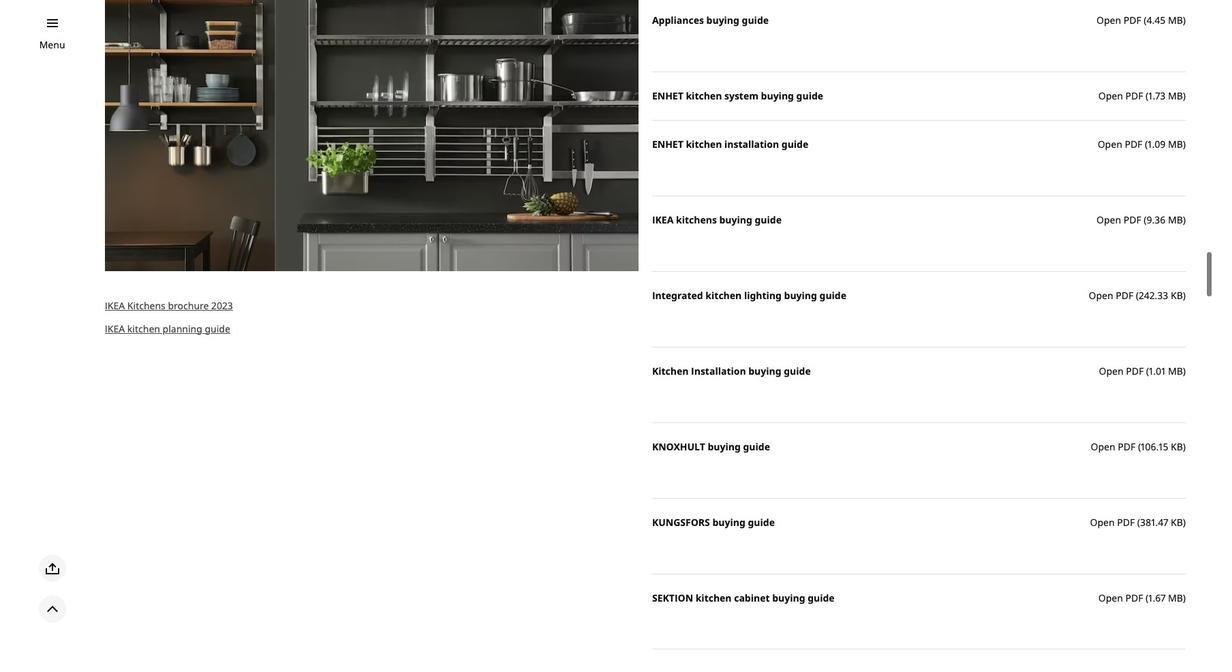 Task type: vqa. For each thing, say whether or not it's contained in the screenshot.


Task type: describe. For each thing, give the bounding box(es) containing it.
lighting
[[745, 289, 782, 302]]

kitchens
[[127, 299, 166, 312]]

) for 1.09 mb
[[1184, 137, 1187, 150]]

kb for 106.15 kb
[[1172, 440, 1184, 453]]

pdf for 1.01
[[1127, 365, 1144, 377]]

kb for 381.47 kb
[[1172, 516, 1184, 529]]

242.33
[[1140, 289, 1169, 302]]

enhet for enhet kitchen system buying guide
[[653, 89, 684, 102]]

open for open pdf ( 1.09 mb )
[[1098, 137, 1123, 150]]

9.36
[[1147, 213, 1166, 226]]

buying right installation
[[749, 365, 782, 377]]

integrated kitchen lighting buying guide
[[653, 289, 847, 302]]

open pdf ( 242.33 kb )
[[1089, 289, 1187, 302]]

381.47
[[1141, 516, 1169, 529]]

open for open pdf ( 1.67 mb )
[[1099, 592, 1124, 605]]

kitchens
[[676, 213, 717, 226]]

mb for 1.73 mb
[[1169, 89, 1184, 102]]

4.45
[[1147, 13, 1166, 26]]

open pdf ( 1.01 mb )
[[1100, 365, 1187, 377]]

pdf for 9.36
[[1124, 213, 1142, 226]]

sektion
[[653, 592, 694, 605]]

mb for 1.01 mb
[[1169, 365, 1184, 377]]

buying right "lighting"
[[785, 289, 818, 302]]

ikea for ikea kitchens brochure 2023
[[105, 299, 125, 312]]

knoxhult buying guide
[[653, 440, 771, 453]]

ikea kitchens buying guide
[[653, 213, 782, 226]]

open for open pdf ( 9.36 mb )
[[1097, 213, 1122, 226]]

enhet kitchen installation guide
[[653, 137, 809, 150]]

kb for 242.33 kb
[[1172, 289, 1184, 302]]

( for 242.33 kb
[[1137, 289, 1140, 302]]

1.73
[[1149, 89, 1166, 102]]

) for 1.73 mb
[[1184, 89, 1187, 102]]

) for 242.33 kb
[[1184, 289, 1187, 302]]

( for 1.09 mb
[[1146, 137, 1149, 150]]

pdf for 242.33
[[1116, 289, 1134, 302]]

kitchen for planning
[[127, 322, 160, 335]]

ikea kitchens brochure 2023
[[105, 299, 233, 312]]

integrated
[[653, 289, 704, 302]]

kitchen installation buying guide
[[653, 365, 811, 377]]

buying right system
[[761, 89, 794, 102]]

kungsfors buying guide
[[653, 516, 775, 529]]

( for 4.45 mb
[[1145, 13, 1147, 26]]

menu button
[[39, 38, 65, 52]]

open pdf ( 381.47 kb )
[[1091, 516, 1187, 529]]

pdf for 1.09
[[1125, 137, 1143, 150]]

) for 381.47 kb
[[1184, 516, 1187, 529]]

open for open pdf ( 242.33 kb )
[[1089, 289, 1114, 302]]

ikea for ikea kitchens buying guide
[[653, 213, 674, 226]]

planning
[[163, 322, 202, 335]]

open for open pdf ( 1.01 mb )
[[1100, 365, 1124, 377]]

pdf for 381.47
[[1118, 516, 1136, 529]]

cabinet
[[735, 592, 770, 605]]

installation
[[725, 137, 780, 150]]

system
[[725, 89, 759, 102]]

open for open pdf ( 1.73 mb )
[[1099, 89, 1124, 102]]

ikea kitchens brochure 2023 link
[[105, 299, 233, 312]]

( for 1.67 mb
[[1146, 592, 1149, 605]]

kitchen for lighting
[[706, 289, 742, 302]]

106.15
[[1142, 440, 1169, 453]]

mb for 1.67 mb
[[1169, 592, 1184, 605]]

ikea for ikea kitchen planning guide
[[105, 322, 125, 335]]

buying right the kitchens
[[720, 213, 753, 226]]



Task type: locate. For each thing, give the bounding box(es) containing it.
pdf left 106.15
[[1119, 440, 1136, 453]]

1.01
[[1150, 365, 1166, 377]]

kitchen left system
[[686, 89, 722, 102]]

) for 1.67 mb
[[1184, 592, 1187, 605]]

) right the 9.36
[[1184, 213, 1187, 226]]

pdf left 1.09
[[1125, 137, 1143, 150]]

) right 1.67
[[1184, 592, 1187, 605]]

ikea left kitchens at left top
[[105, 299, 125, 312]]

kitchen
[[686, 89, 722, 102], [686, 137, 722, 150], [706, 289, 742, 302], [127, 322, 160, 335], [696, 592, 732, 605]]

ikea down ikea kitchens brochure 2023 link
[[105, 322, 125, 335]]

mb right 1.09
[[1169, 137, 1184, 150]]

buying right appliances
[[707, 13, 740, 26]]

) for 4.45 mb
[[1184, 13, 1187, 26]]

1 mb from the top
[[1169, 13, 1184, 26]]

kitchen for installation
[[686, 137, 722, 150]]

open left the 9.36
[[1097, 213, 1122, 226]]

) right the 1.73 at the right of the page
[[1184, 89, 1187, 102]]

0 vertical spatial ikea
[[653, 213, 674, 226]]

open pdf ( 4.45 mb )
[[1097, 13, 1187, 26]]

8 ) from the top
[[1184, 516, 1187, 529]]

appliances
[[653, 13, 704, 26]]

1 enhet from the top
[[653, 89, 684, 102]]

kb
[[1172, 289, 1184, 302], [1172, 440, 1184, 453], [1172, 516, 1184, 529]]

( for 106.15 kb
[[1139, 440, 1142, 453]]

mb right the 1.73 at the right of the page
[[1169, 89, 1184, 102]]

open left 1.09
[[1098, 137, 1123, 150]]

open pdf ( 9.36 mb )
[[1097, 213, 1187, 226]]

6 mb from the top
[[1169, 592, 1184, 605]]

mb right 4.45
[[1169, 13, 1184, 26]]

1.67
[[1149, 592, 1166, 605]]

kitchen left installation
[[686, 137, 722, 150]]

enhet for enhet kitchen installation guide
[[653, 137, 684, 150]]

kitchen left "lighting"
[[706, 289, 742, 302]]

open for open pdf ( 381.47 kb )
[[1091, 516, 1115, 529]]

open
[[1097, 13, 1122, 26], [1099, 89, 1124, 102], [1098, 137, 1123, 150], [1097, 213, 1122, 226], [1089, 289, 1114, 302], [1100, 365, 1124, 377], [1091, 440, 1116, 453], [1091, 516, 1115, 529], [1099, 592, 1124, 605]]

pdf for 106.15
[[1119, 440, 1136, 453]]

kb right 381.47
[[1172, 516, 1184, 529]]

pdf left 1.01
[[1127, 365, 1144, 377]]

kitchen
[[653, 365, 689, 377]]

0 vertical spatial enhet
[[653, 89, 684, 102]]

2 vertical spatial kb
[[1172, 516, 1184, 529]]

0 vertical spatial kb
[[1172, 289, 1184, 302]]

5 mb from the top
[[1169, 365, 1184, 377]]

2 ) from the top
[[1184, 89, 1187, 102]]

1 vertical spatial enhet
[[653, 137, 684, 150]]

open left 381.47
[[1091, 516, 1115, 529]]

) for 1.01 mb
[[1184, 365, 1187, 377]]

2 mb from the top
[[1169, 89, 1184, 102]]

ikea
[[653, 213, 674, 226], [105, 299, 125, 312], [105, 322, 125, 335]]

pdf for 4.45
[[1124, 13, 1142, 26]]

1 ) from the top
[[1184, 13, 1187, 26]]

mb right 1.01
[[1169, 365, 1184, 377]]

pdf
[[1124, 13, 1142, 26], [1126, 89, 1144, 102], [1125, 137, 1143, 150], [1124, 213, 1142, 226], [1116, 289, 1134, 302], [1127, 365, 1144, 377], [1119, 440, 1136, 453], [1118, 516, 1136, 529], [1126, 592, 1144, 605]]

) right 4.45
[[1184, 13, 1187, 26]]

kitchen for system
[[686, 89, 722, 102]]

) for 106.15 kb
[[1184, 440, 1187, 453]]

open for open pdf ( 106.15 kb )
[[1091, 440, 1116, 453]]

mb for 1.09 mb
[[1169, 137, 1184, 150]]

buying right kungsfors
[[713, 516, 746, 529]]

4 ) from the top
[[1184, 213, 1187, 226]]

appliances buying guide
[[653, 13, 769, 26]]

buying right 'cabinet'
[[773, 592, 806, 605]]

open left 106.15
[[1091, 440, 1116, 453]]

menu
[[39, 38, 65, 51]]

kitchen left 'cabinet'
[[696, 592, 732, 605]]

mb right the 9.36
[[1169, 213, 1184, 226]]

( for 1.73 mb
[[1146, 89, 1149, 102]]

1.09
[[1149, 137, 1166, 150]]

buying right the knoxhult
[[708, 440, 741, 453]]

3 kb from the top
[[1172, 516, 1184, 529]]

) right 1.01
[[1184, 365, 1187, 377]]

open pdf ( 1.67 mb )
[[1099, 592, 1187, 605]]

2 kb from the top
[[1172, 440, 1184, 453]]

pdf left 4.45
[[1124, 13, 1142, 26]]

1 kb from the top
[[1172, 289, 1184, 302]]

) right 381.47
[[1184, 516, 1187, 529]]

pdf left 242.33
[[1116, 289, 1134, 302]]

( for 9.36 mb
[[1145, 213, 1147, 226]]

open left 4.45
[[1097, 13, 1122, 26]]

open left 242.33
[[1089, 289, 1114, 302]]

open pdf ( 106.15 kb )
[[1091, 440, 1187, 453]]

installation
[[692, 365, 746, 377]]

sektion kitchen cabinet buying guide
[[653, 592, 835, 605]]

1 vertical spatial ikea
[[105, 299, 125, 312]]

guide
[[742, 13, 769, 26], [797, 89, 824, 102], [782, 137, 809, 150], [755, 213, 782, 226], [820, 289, 847, 302], [205, 322, 230, 335], [784, 365, 811, 377], [744, 440, 771, 453], [748, 516, 775, 529], [808, 592, 835, 605]]

enhet kitchen system buying guide
[[653, 89, 824, 102]]

ikea kitchen planning guide
[[105, 322, 230, 335]]

pdf left 381.47
[[1118, 516, 1136, 529]]

(
[[1145, 13, 1147, 26], [1146, 89, 1149, 102], [1146, 137, 1149, 150], [1145, 213, 1147, 226], [1137, 289, 1140, 302], [1147, 365, 1150, 377], [1139, 440, 1142, 453], [1138, 516, 1141, 529], [1146, 592, 1149, 605]]

enhet
[[653, 89, 684, 102], [653, 137, 684, 150]]

mb
[[1169, 13, 1184, 26], [1169, 89, 1184, 102], [1169, 137, 1184, 150], [1169, 213, 1184, 226], [1169, 365, 1184, 377], [1169, 592, 1184, 605]]

6 ) from the top
[[1184, 365, 1187, 377]]

3 ) from the top
[[1184, 137, 1187, 150]]

open left the 1.73 at the right of the page
[[1099, 89, 1124, 102]]

pdf left the 9.36
[[1124, 213, 1142, 226]]

kitchen down kitchens at left top
[[127, 322, 160, 335]]

3 mb from the top
[[1169, 137, 1184, 150]]

pdf for 1.73
[[1126, 89, 1144, 102]]

( for 381.47 kb
[[1138, 516, 1141, 529]]

buying
[[707, 13, 740, 26], [761, 89, 794, 102], [720, 213, 753, 226], [785, 289, 818, 302], [749, 365, 782, 377], [708, 440, 741, 453], [713, 516, 746, 529], [773, 592, 806, 605]]

ikea left the kitchens
[[653, 213, 674, 226]]

mb for 4.45 mb
[[1169, 13, 1184, 26]]

1 vertical spatial kb
[[1172, 440, 1184, 453]]

) right 106.15
[[1184, 440, 1187, 453]]

( for 1.01 mb
[[1147, 365, 1150, 377]]

)
[[1184, 13, 1187, 26], [1184, 89, 1187, 102], [1184, 137, 1187, 150], [1184, 213, 1187, 226], [1184, 289, 1187, 302], [1184, 365, 1187, 377], [1184, 440, 1187, 453], [1184, 516, 1187, 529], [1184, 592, 1187, 605]]

kitchen for cabinet
[[696, 592, 732, 605]]

kb right 242.33
[[1172, 289, 1184, 302]]

open for open pdf ( 4.45 mb )
[[1097, 13, 1122, 26]]

a gray kitchen wall with many shelves in stainless steel and wood, holding pots, pans, knives, and bowls image
[[105, 0, 639, 272]]

5 ) from the top
[[1184, 289, 1187, 302]]

pdf left 1.67
[[1126, 592, 1144, 605]]

open left 1.67
[[1099, 592, 1124, 605]]

2023
[[211, 299, 233, 312]]

) right 1.09
[[1184, 137, 1187, 150]]

brochure
[[168, 299, 209, 312]]

mb right 1.67
[[1169, 592, 1184, 605]]

ikea kitchen planning guide link
[[105, 322, 230, 335]]

mb for 9.36 mb
[[1169, 213, 1184, 226]]

kb right 106.15
[[1172, 440, 1184, 453]]

2 enhet from the top
[[653, 137, 684, 150]]

9 ) from the top
[[1184, 592, 1187, 605]]

open pdf ( 1.73 mb )
[[1099, 89, 1187, 102]]

) for 9.36 mb
[[1184, 213, 1187, 226]]

7 ) from the top
[[1184, 440, 1187, 453]]

knoxhult
[[653, 440, 706, 453]]

open pdf ( 1.09 mb )
[[1098, 137, 1187, 150]]

pdf for 1.67
[[1126, 592, 1144, 605]]

4 mb from the top
[[1169, 213, 1184, 226]]

pdf left the 1.73 at the right of the page
[[1126, 89, 1144, 102]]

open left 1.01
[[1100, 365, 1124, 377]]

) right 242.33
[[1184, 289, 1187, 302]]

2 vertical spatial ikea
[[105, 322, 125, 335]]

kungsfors
[[653, 516, 710, 529]]



